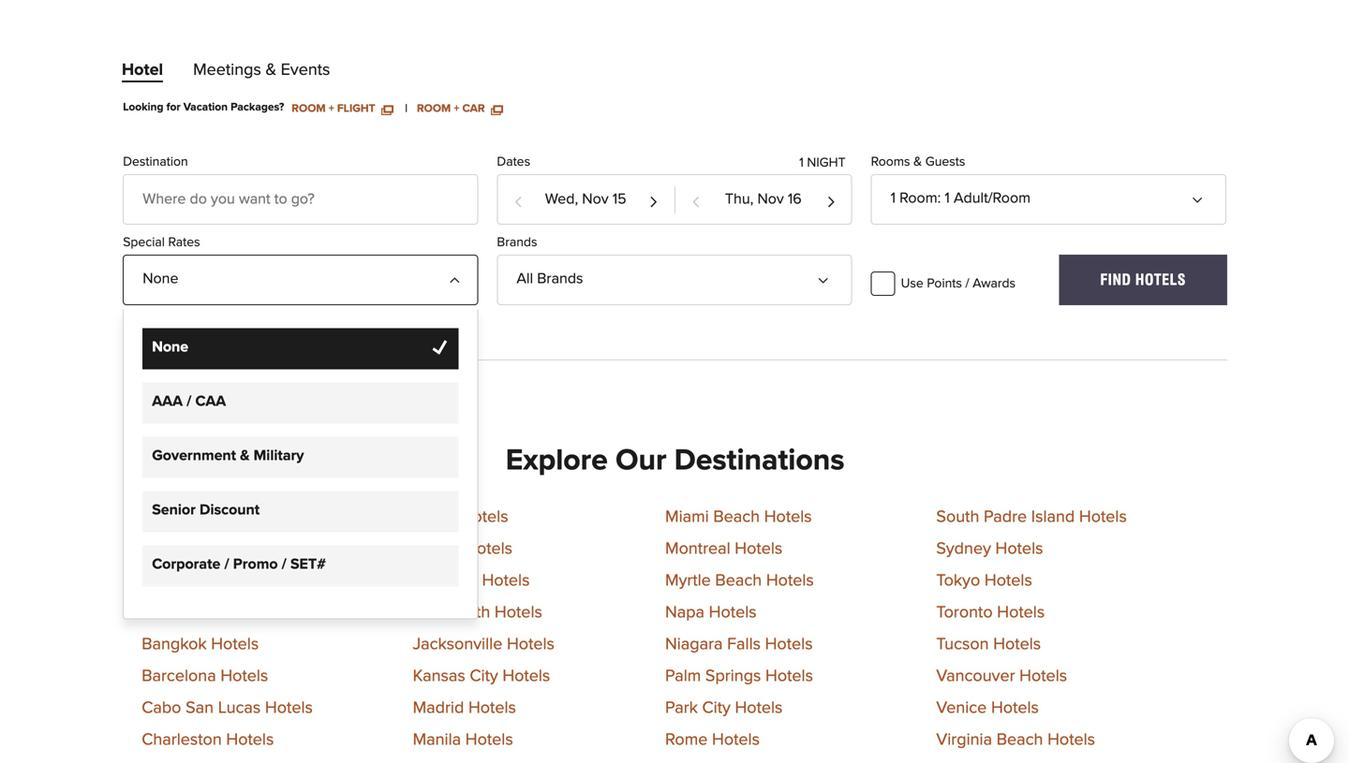 Task type: locate. For each thing, give the bounding box(es) containing it.
none link
[[123, 255, 478, 305], [143, 329, 459, 370]]

dubai hotels link
[[413, 509, 508, 526]]

/ left promo
[[224, 558, 229, 573]]

trigger image
[[1196, 186, 1211, 201], [447, 267, 462, 282]]

none
[[143, 272, 178, 287], [152, 340, 188, 355]]

opens in a new browser window. image
[[382, 103, 393, 114], [491, 103, 502, 114]]

/ right points
[[966, 277, 970, 290]]

brands up all
[[497, 236, 537, 249]]

none link up aaa / caa link
[[143, 329, 459, 370]]

Check-in text field
[[498, 175, 674, 224]]

toronto hotels link
[[937, 605, 1045, 622]]

find
[[1100, 271, 1131, 289]]

0 vertical spatial beach
[[713, 509, 760, 526]]

& right rooms
[[914, 155, 922, 168]]

1 for 1 room : 1 adult /room
[[891, 191, 896, 206]]

beach
[[713, 509, 760, 526], [715, 573, 762, 590], [997, 732, 1043, 749]]

2 horizontal spatial 1
[[945, 191, 950, 206]]

myrtle beach hotels
[[665, 573, 814, 590]]

park city hotels
[[665, 700, 783, 717]]

montreal hotels link
[[665, 541, 783, 558]]

adult
[[954, 191, 988, 206]]

miami beach hotels
[[665, 509, 812, 526]]

2 horizontal spatial &
[[914, 155, 922, 168]]

manila hotels link
[[413, 732, 513, 749]]

military
[[254, 449, 304, 464]]

florence hotels
[[413, 573, 530, 590]]

0 vertical spatial &
[[266, 62, 276, 79]]

rooms & guests
[[871, 155, 966, 168]]

2 opens in a new browser window. image from the left
[[491, 103, 502, 114]]

myrtle
[[665, 573, 711, 590]]

1 horizontal spatial room
[[417, 103, 451, 114]]

1 vertical spatial beach
[[715, 573, 762, 590]]

events
[[281, 62, 330, 79]]

0 horizontal spatial room
[[292, 103, 326, 114]]

1 horizontal spatial +
[[454, 103, 460, 114]]

0 horizontal spatial trigger image
[[447, 267, 462, 282]]

our
[[616, 446, 667, 476]]

1 horizontal spatial trigger image
[[1196, 186, 1211, 201]]

room down rooms & guests
[[900, 191, 938, 206]]

/
[[966, 277, 970, 290], [187, 395, 191, 410], [224, 558, 229, 573], [282, 558, 287, 573]]

room down events
[[292, 103, 326, 114]]

virginia
[[937, 732, 992, 749]]

jacksonville hotels
[[413, 637, 555, 654]]

opens in a new browser window. image left |
[[382, 103, 393, 114]]

cabo san lucas hotels link
[[142, 700, 313, 717]]

looking
[[123, 102, 164, 113]]

senior discount link
[[143, 492, 459, 533]]

park
[[665, 700, 698, 717]]

guests
[[926, 155, 966, 168]]

find hotels button
[[1059, 255, 1228, 305]]

1 horizontal spatial opens in a new browser window. image
[[491, 103, 502, 114]]

miami beach hotels link
[[665, 509, 812, 526]]

barcelona hotels
[[142, 669, 268, 685]]

beach for virginia
[[997, 732, 1043, 749]]

vancouver hotels link
[[937, 669, 1067, 685]]

none link down where do you want to go? text field
[[123, 255, 478, 305]]

+ left the car
[[454, 103, 460, 114]]

beach down montreal hotels link
[[715, 573, 762, 590]]

2 + from the left
[[454, 103, 460, 114]]

1 vertical spatial city
[[702, 700, 731, 717]]

Destination text field
[[123, 174, 478, 225]]

florence
[[413, 573, 478, 590]]

city up rome hotels
[[702, 700, 731, 717]]

0 vertical spatial none
[[143, 272, 178, 287]]

1 vertical spatial none
[[152, 340, 188, 355]]

madrid
[[413, 700, 464, 717]]

0 vertical spatial trigger image
[[1196, 186, 1211, 201]]

& inside meetings & events link
[[266, 62, 276, 79]]

padre
[[984, 509, 1027, 526]]

0 horizontal spatial &
[[240, 449, 250, 464]]

bangkok hotels link
[[142, 637, 259, 654]]

bahamas hotels
[[142, 541, 262, 558]]

brands right all
[[537, 272, 583, 287]]

virginia beach hotels
[[937, 732, 1096, 749]]

beach down venice hotels
[[997, 732, 1043, 749]]

corporate
[[152, 558, 221, 573]]

none down "special rates"
[[143, 272, 178, 287]]

aaa
[[152, 395, 183, 410]]

0 horizontal spatial +
[[329, 103, 334, 114]]

jacksonville
[[413, 637, 503, 654]]

opens in a new browser window. image right the car
[[491, 103, 502, 114]]

opens in a new browser window. image for room + flight
[[382, 103, 393, 114]]

room + car link
[[417, 101, 502, 114]]

1 vertical spatial trigger image
[[447, 267, 462, 282]]

brands
[[497, 236, 537, 249], [537, 272, 583, 287]]

& for government
[[240, 449, 250, 464]]

&
[[266, 62, 276, 79], [914, 155, 922, 168], [240, 449, 250, 464]]

next check-out dates image
[[826, 186, 836, 215]]

2 vertical spatial beach
[[997, 732, 1043, 749]]

special
[[123, 236, 165, 249]]

& left events
[[266, 62, 276, 79]]

1 vertical spatial &
[[914, 155, 922, 168]]

1 horizontal spatial 1
[[891, 191, 896, 206]]

arlington
[[142, 509, 209, 526]]

rates
[[168, 236, 200, 249]]

room for room + flight
[[292, 103, 326, 114]]

2 vertical spatial &
[[240, 449, 250, 464]]

0 vertical spatial brands
[[497, 236, 537, 249]]

& inside government & military link
[[240, 449, 250, 464]]

dubai hotels
[[413, 509, 508, 526]]

1 horizontal spatial city
[[702, 700, 731, 717]]

special rates
[[123, 236, 200, 249]]

1 night
[[799, 156, 846, 169]]

government & military
[[152, 449, 304, 464]]

bali
[[142, 573, 169, 590]]

+ left flight on the top left of page
[[329, 103, 334, 114]]

explore
[[506, 446, 608, 476]]

napa
[[665, 605, 705, 622]]

tokyo hotels
[[937, 573, 1033, 590]]

1 + from the left
[[329, 103, 334, 114]]

opens in a new browser window. image inside the 'room + flight' link
[[382, 103, 393, 114]]

1 horizontal spatial &
[[266, 62, 276, 79]]

1 down rooms
[[891, 191, 896, 206]]

venice hotels link
[[937, 700, 1039, 717]]

beach up montreal hotels link
[[713, 509, 760, 526]]

corporate / promo / set# link
[[143, 546, 459, 587]]

san
[[186, 700, 214, 717]]

1 vertical spatial brands
[[537, 272, 583, 287]]

city down the jacksonville hotels link
[[470, 669, 498, 685]]

baltimore
[[142, 605, 212, 622]]

/ left caa
[[187, 395, 191, 410]]

florence hotels link
[[413, 573, 530, 590]]

& left the military
[[240, 449, 250, 464]]

tucson hotels link
[[937, 637, 1041, 654]]

opens in a new browser window. image inside room + car link
[[491, 103, 502, 114]]

falls
[[727, 637, 761, 654]]

manila hotels
[[413, 732, 513, 749]]

barcelona hotels link
[[142, 669, 268, 685]]

0 vertical spatial city
[[470, 669, 498, 685]]

room right |
[[417, 103, 451, 114]]

trigger image for special rates
[[447, 267, 462, 282]]

napa hotels link
[[665, 605, 757, 622]]

0 horizontal spatial city
[[470, 669, 498, 685]]

1 left the night
[[799, 156, 804, 169]]

1 right :
[[945, 191, 950, 206]]

& for meetings
[[266, 62, 276, 79]]

charleston hotels
[[142, 732, 274, 749]]

napa hotels
[[665, 605, 757, 622]]

charleston
[[142, 732, 222, 749]]

bangkok hotels
[[142, 637, 259, 654]]

caa
[[195, 395, 226, 410]]

0 horizontal spatial opens in a new browser window. image
[[382, 103, 393, 114]]

arlington hotels
[[142, 509, 261, 526]]

1 opens in a new browser window. image from the left
[[382, 103, 393, 114]]

lucas
[[218, 700, 261, 717]]

none up aaa
[[152, 340, 188, 355]]

tokyo
[[937, 573, 980, 590]]

0 horizontal spatial 1
[[799, 156, 804, 169]]



Task type: vqa. For each thing, say whether or not it's contained in the screenshot.
None 'link'
yes



Task type: describe. For each thing, give the bounding box(es) containing it.
cabo
[[142, 700, 181, 717]]

hotels inside button
[[1136, 271, 1186, 289]]

/ left "set#"
[[282, 558, 287, 573]]

+ for flight
[[329, 103, 334, 114]]

city for park
[[702, 700, 731, 717]]

corporate / promo / set#
[[152, 558, 326, 573]]

baltimore hotels link
[[142, 605, 264, 622]]

palm
[[665, 669, 701, 685]]

fort
[[413, 605, 442, 622]]

virginia beach hotels link
[[937, 732, 1096, 749]]

sydney hotels
[[937, 541, 1043, 558]]

vancouver
[[937, 669, 1015, 685]]

none for trigger icon for special rates
[[143, 272, 178, 287]]

bangkok
[[142, 637, 207, 654]]

0 vertical spatial none link
[[123, 255, 478, 305]]

madrid hotels link
[[413, 700, 516, 717]]

use
[[901, 277, 924, 290]]

manila
[[413, 732, 461, 749]]

all brands link
[[497, 255, 852, 305]]

rome hotels
[[665, 732, 760, 749]]

+ for car
[[454, 103, 460, 114]]

beach for myrtle
[[715, 573, 762, 590]]

bahamas hotels link
[[142, 541, 262, 558]]

use points / awards
[[901, 277, 1016, 290]]

charleston hotels link
[[142, 732, 274, 749]]

hotel
[[122, 62, 163, 79]]

arlington hotels link
[[142, 509, 261, 526]]

meetings
[[193, 62, 261, 79]]

south
[[937, 509, 980, 526]]

check image
[[433, 337, 451, 356]]

kansas city hotels link
[[413, 669, 550, 685]]

south padre island hotels link
[[937, 509, 1127, 526]]

awards
[[973, 277, 1016, 290]]

park city hotels link
[[665, 700, 783, 717]]

tucson hotels
[[937, 637, 1041, 654]]

springs
[[706, 669, 761, 685]]

vacation
[[183, 102, 228, 113]]

tucson
[[937, 637, 989, 654]]

destinations
[[674, 446, 845, 476]]

trigger image for rooms & guests
[[1196, 186, 1211, 201]]

madrid hotels
[[413, 700, 516, 717]]

none for check icon
[[152, 340, 188, 355]]

jacksonville hotels link
[[413, 637, 555, 654]]

flight
[[337, 103, 375, 114]]

meetings & events
[[193, 62, 330, 79]]

city for kansas
[[470, 669, 498, 685]]

myrtle beach hotels link
[[665, 573, 814, 590]]

worth
[[447, 605, 490, 622]]

promo
[[233, 558, 278, 573]]

room + flight
[[292, 103, 378, 114]]

Check-out text field
[[676, 175, 851, 224]]

niagara falls hotels
[[665, 637, 813, 654]]

1 for 1 night
[[799, 156, 804, 169]]

rome
[[665, 732, 708, 749]]

room for room + car
[[417, 103, 451, 114]]

bali hotels
[[142, 573, 221, 590]]

explore our destinations
[[506, 446, 845, 476]]

|
[[405, 103, 408, 114]]

1 vertical spatial none link
[[143, 329, 459, 370]]

& for rooms
[[914, 155, 922, 168]]

brands inside all brands 'link'
[[537, 272, 583, 287]]

dublin hotels link
[[413, 541, 513, 558]]

1 room : 1 adult /room
[[891, 191, 1031, 206]]

beach for miami
[[713, 509, 760, 526]]

niagara falls hotels link
[[665, 637, 813, 654]]

next check-in dates image
[[648, 186, 659, 215]]

aaa / caa link
[[143, 383, 459, 424]]

kansas
[[413, 669, 465, 685]]

miami
[[665, 509, 709, 526]]

all brands
[[517, 272, 583, 287]]

room + flight link
[[292, 101, 393, 114]]

dates
[[497, 155, 530, 168]]

montreal
[[665, 541, 731, 558]]

fort worth hotels link
[[413, 605, 542, 622]]

sydney
[[937, 541, 991, 558]]

all
[[517, 272, 533, 287]]

montreal hotels
[[665, 541, 783, 558]]

2 horizontal spatial room
[[900, 191, 938, 206]]

set#
[[290, 558, 326, 573]]

arrow down image
[[821, 267, 836, 282]]

bali hotels link
[[142, 573, 221, 590]]

palm springs hotels
[[665, 669, 813, 685]]

find hotels
[[1100, 271, 1186, 289]]

points
[[927, 277, 962, 290]]

opens in a new browser window. image for room + car
[[491, 103, 502, 114]]

destination
[[123, 155, 188, 168]]

niagara
[[665, 637, 723, 654]]

bahamas
[[142, 541, 210, 558]]

senior
[[152, 503, 196, 518]]

meetings & events link
[[193, 62, 330, 86]]

sydney hotels link
[[937, 541, 1043, 558]]

for
[[166, 102, 181, 113]]

palm springs hotels link
[[665, 669, 813, 685]]

discount
[[200, 503, 260, 518]]

car
[[462, 103, 485, 114]]

dublin hotels
[[413, 541, 513, 558]]

aaa / caa
[[152, 395, 226, 410]]

tokyo hotels link
[[937, 573, 1033, 590]]

government
[[152, 449, 236, 464]]



